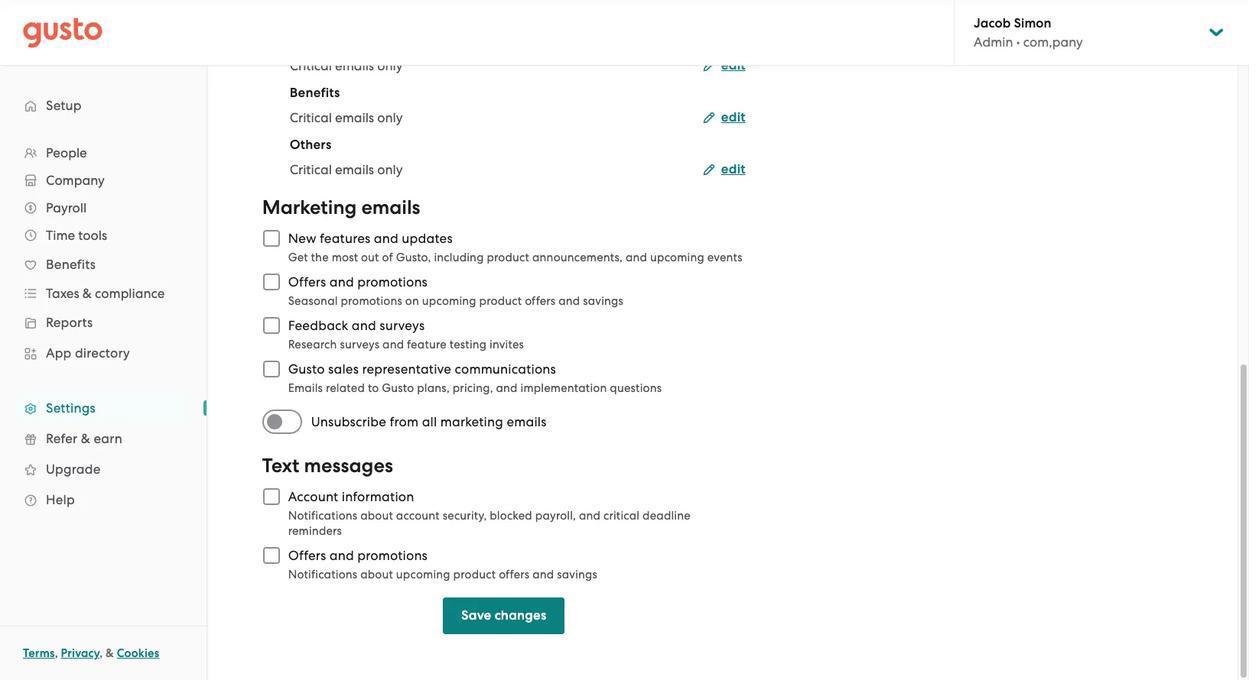 Task type: locate. For each thing, give the bounding box(es) containing it.
security,
[[443, 509, 487, 523]]

upgrade
[[46, 462, 101, 477]]

tools
[[78, 228, 107, 243]]

1 vertical spatial offers and promotions
[[288, 549, 428, 564]]

surveys up research surveys and feature testing invites at the left of the page
[[380, 318, 425, 334]]

offers
[[525, 295, 556, 308], [499, 568, 530, 582]]

about
[[360, 509, 393, 523], [360, 568, 393, 582]]

promotions for marketing emails
[[357, 275, 428, 290]]

1 vertical spatial savings
[[557, 568, 597, 582]]

1 horizontal spatial benefits
[[290, 85, 340, 101]]

questions
[[610, 382, 662, 396]]

& left earn
[[81, 431, 90, 447]]

0 vertical spatial gusto
[[288, 362, 325, 377]]

people button
[[15, 139, 191, 167]]

deadline
[[643, 509, 691, 523]]

surveys
[[380, 318, 425, 334], [340, 338, 380, 352]]

2 edit button from the top
[[703, 109, 746, 127]]

offers up changes
[[499, 568, 530, 582]]

emails
[[335, 58, 374, 73], [335, 110, 374, 125], [335, 162, 374, 177], [361, 196, 420, 220], [507, 415, 547, 430]]

1 horizontal spatial ,
[[100, 647, 103, 661]]

product right including
[[487, 251, 529, 265]]

time
[[46, 228, 75, 243]]

0 vertical spatial notifications
[[288, 509, 357, 523]]

gusto,
[[396, 251, 431, 265]]

,
[[55, 647, 58, 661], [100, 647, 103, 661]]

savings down payroll,
[[557, 568, 597, 582]]

research surveys and feature testing invites
[[288, 338, 524, 352]]

1 notifications from the top
[[288, 509, 357, 523]]

promotions for text messages
[[357, 549, 428, 564]]

2 critical from the top
[[290, 110, 332, 125]]

1 vertical spatial surveys
[[340, 338, 380, 352]]

1 vertical spatial edit button
[[703, 109, 746, 127]]

•
[[1016, 34, 1020, 50]]

&
[[82, 286, 92, 301], [81, 431, 90, 447], [106, 647, 114, 661]]

updates
[[402, 231, 453, 246]]

1 offers and promotions from the top
[[288, 275, 428, 290]]

benefits
[[290, 85, 340, 101], [46, 257, 96, 272]]

& left the cookies 'button'
[[106, 647, 114, 661]]

list containing people
[[0, 139, 207, 516]]

1 vertical spatial critical emails only
[[290, 110, 403, 125]]

& inside dropdown button
[[82, 286, 92, 301]]

most
[[332, 251, 358, 265]]

gusto up emails
[[288, 362, 325, 377]]

0 vertical spatial &
[[82, 286, 92, 301]]

gusto sales representative communications
[[288, 362, 556, 377]]

surveys down feedback and surveys
[[340, 338, 380, 352]]

and down most
[[330, 275, 354, 290]]

promotions up feedback and surveys
[[341, 295, 402, 308]]

notifications about upcoming product offers and savings
[[288, 568, 597, 582]]

offers and promotions checkbox down the "reminders" on the bottom left
[[254, 539, 288, 573]]

app directory link
[[15, 340, 191, 367]]

offers
[[288, 275, 326, 290], [288, 549, 326, 564]]

and left critical
[[579, 509, 601, 523]]

1 vertical spatial only
[[377, 110, 403, 125]]

2 vertical spatial critical emails only
[[290, 162, 403, 177]]

save changes button
[[443, 598, 565, 635]]

2 critical emails only from the top
[[290, 110, 403, 125]]

2 vertical spatial critical
[[290, 162, 332, 177]]

3 edit from the top
[[721, 161, 746, 177]]

1 edit from the top
[[721, 57, 746, 73]]

emails for third edit button from the bottom of the page
[[335, 58, 374, 73]]

product up save
[[453, 568, 496, 582]]

2 vertical spatial product
[[453, 568, 496, 582]]

about for information
[[360, 509, 393, 523]]

offers and promotions
[[288, 275, 428, 290], [288, 549, 428, 564]]

offers and promotions down the "reminders" on the bottom left
[[288, 549, 428, 564]]

payroll,
[[535, 509, 576, 523]]

only
[[377, 58, 403, 73], [377, 110, 403, 125], [377, 162, 403, 177]]

information
[[342, 490, 414, 505]]

invites
[[490, 338, 524, 352]]

and inside notifications about account security, blocked payroll, and critical deadline reminders
[[579, 509, 601, 523]]

0 horizontal spatial benefits
[[46, 257, 96, 272]]

1 offers from the top
[[288, 275, 326, 290]]

1 edit button from the top
[[703, 57, 746, 75]]

only for benefits
[[377, 110, 403, 125]]

2 vertical spatial &
[[106, 647, 114, 661]]

gusto down representative
[[382, 382, 414, 396]]

edit for benefits
[[721, 109, 746, 125]]

offers and promotions checkbox down the get
[[254, 265, 288, 299]]

1 vertical spatial notifications
[[288, 568, 357, 582]]

offers down get the most out of gusto, including product announcements, and upcoming events
[[525, 295, 556, 308]]

0 vertical spatial edit
[[721, 57, 746, 73]]

2 notifications from the top
[[288, 568, 357, 582]]

1 critical emails only from the top
[[290, 58, 403, 73]]

1 vertical spatial edit
[[721, 109, 746, 125]]

3 critical from the top
[[290, 162, 332, 177]]

, left cookies
[[100, 647, 103, 661]]

and
[[374, 231, 399, 246], [626, 251, 647, 265], [330, 275, 354, 290], [559, 295, 580, 308], [352, 318, 376, 334], [383, 338, 404, 352], [496, 382, 518, 396], [579, 509, 601, 523], [330, 549, 354, 564], [533, 568, 554, 582]]

terms link
[[23, 647, 55, 661]]

1 critical from the top
[[290, 58, 332, 73]]

upcoming right on
[[422, 295, 476, 308]]

upcoming
[[650, 251, 704, 265], [422, 295, 476, 308], [396, 568, 450, 582]]

emails for edit button corresponding to benefits
[[335, 110, 374, 125]]

notifications down the "reminders" on the bottom left
[[288, 568, 357, 582]]

notifications
[[288, 509, 357, 523], [288, 568, 357, 582]]

product
[[487, 251, 529, 265], [479, 295, 522, 308], [453, 568, 496, 582]]

sales
[[328, 362, 359, 377]]

0 vertical spatial offers and promotions
[[288, 275, 428, 290]]

upcoming left events
[[650, 251, 704, 265]]

emails for others edit button
[[335, 162, 374, 177]]

0 vertical spatial critical emails only
[[290, 58, 403, 73]]

research
[[288, 338, 337, 352]]

2 vertical spatial edit
[[721, 161, 746, 177]]

reminders
[[288, 525, 342, 539]]

1 horizontal spatial gusto
[[382, 382, 414, 396]]

0 horizontal spatial ,
[[55, 647, 58, 661]]

promotions
[[357, 275, 428, 290], [341, 295, 402, 308], [357, 549, 428, 564]]

offers and promotions for emails
[[288, 275, 428, 290]]

critical for benefits
[[290, 110, 332, 125]]

0 vertical spatial offers
[[288, 275, 326, 290]]

0 vertical spatial about
[[360, 509, 393, 523]]

1 vertical spatial offers
[[499, 568, 530, 582]]

1 vertical spatial benefits
[[46, 257, 96, 272]]

benefits link
[[15, 251, 191, 278]]

notifications for account
[[288, 509, 357, 523]]

unsubscribe from all marketing emails
[[311, 415, 547, 430]]

1 offers and promotions checkbox from the top
[[254, 265, 288, 299]]

get the most out of gusto, including product announcements, and upcoming events
[[288, 251, 743, 265]]

1 vertical spatial about
[[360, 568, 393, 582]]

2 vertical spatial only
[[377, 162, 403, 177]]

list
[[0, 139, 207, 516]]

edit
[[721, 57, 746, 73], [721, 109, 746, 125], [721, 161, 746, 177]]

company
[[46, 173, 105, 188]]

0 vertical spatial promotions
[[357, 275, 428, 290]]

, left privacy
[[55, 647, 58, 661]]

Offers and promotions checkbox
[[254, 265, 288, 299], [254, 539, 288, 573]]

edit button
[[703, 57, 746, 75], [703, 109, 746, 127], [703, 161, 746, 179]]

0 horizontal spatial gusto
[[288, 362, 325, 377]]

new
[[288, 231, 316, 246]]

and down announcements,
[[559, 295, 580, 308]]

about inside notifications about account security, blocked payroll, and critical deadline reminders
[[360, 509, 393, 523]]

2 offers from the top
[[288, 549, 326, 564]]

notifications up the "reminders" on the bottom left
[[288, 509, 357, 523]]

2 offers and promotions checkbox from the top
[[254, 539, 288, 573]]

pricing,
[[453, 382, 493, 396]]

0 vertical spatial benefits
[[290, 85, 340, 101]]

terms
[[23, 647, 55, 661]]

2 about from the top
[[360, 568, 393, 582]]

simon
[[1014, 15, 1052, 31]]

0 vertical spatial offers and promotions checkbox
[[254, 265, 288, 299]]

gusto navigation element
[[0, 66, 207, 540]]

1 vertical spatial &
[[81, 431, 90, 447]]

and up changes
[[533, 568, 554, 582]]

2 offers and promotions from the top
[[288, 549, 428, 564]]

help link
[[15, 487, 191, 514]]

people
[[46, 145, 87, 161]]

2 only from the top
[[377, 110, 403, 125]]

benefits down time tools
[[46, 257, 96, 272]]

feedback
[[288, 318, 348, 334]]

notifications inside notifications about account security, blocked payroll, and critical deadline reminders
[[288, 509, 357, 523]]

and right feedback
[[352, 318, 376, 334]]

3 only from the top
[[377, 162, 403, 177]]

1 about from the top
[[360, 509, 393, 523]]

notifications for offers
[[288, 568, 357, 582]]

time tools button
[[15, 222, 191, 249]]

seasonal promotions on upcoming product offers and savings
[[288, 295, 623, 308]]

all
[[422, 415, 437, 430]]

3 edit button from the top
[[703, 161, 746, 179]]

feature
[[407, 338, 447, 352]]

0 vertical spatial critical
[[290, 58, 332, 73]]

edit for others
[[721, 161, 746, 177]]

company button
[[15, 167, 191, 194]]

plans,
[[417, 382, 450, 396]]

1 vertical spatial critical
[[290, 110, 332, 125]]

product up invites
[[479, 295, 522, 308]]

unsubscribe
[[311, 415, 386, 430]]

offers down the "reminders" on the bottom left
[[288, 549, 326, 564]]

the
[[311, 251, 329, 265]]

0 vertical spatial edit button
[[703, 57, 746, 75]]

text messages
[[262, 454, 393, 478]]

1 vertical spatial offers and promotions checkbox
[[254, 539, 288, 573]]

0 vertical spatial only
[[377, 58, 403, 73]]

get
[[288, 251, 308, 265]]

payroll
[[46, 200, 87, 216]]

1 vertical spatial product
[[479, 295, 522, 308]]

benefits up "others"
[[290, 85, 340, 101]]

promotions down account
[[357, 549, 428, 564]]

critical for others
[[290, 162, 332, 177]]

features
[[320, 231, 371, 246]]

promotions down the "of"
[[357, 275, 428, 290]]

upcoming down account
[[396, 568, 450, 582]]

app
[[46, 346, 72, 361]]

critical
[[290, 58, 332, 73], [290, 110, 332, 125], [290, 162, 332, 177]]

2 vertical spatial promotions
[[357, 549, 428, 564]]

setup link
[[15, 92, 191, 119]]

1 vertical spatial offers
[[288, 549, 326, 564]]

2 edit from the top
[[721, 109, 746, 125]]

2 vertical spatial edit button
[[703, 161, 746, 179]]

offers and promotions down out
[[288, 275, 428, 290]]

offers up seasonal at the top left of the page
[[288, 275, 326, 290]]

& right 'taxes'
[[82, 286, 92, 301]]

changes
[[495, 608, 547, 624]]

savings down announcements,
[[583, 295, 623, 308]]

1 vertical spatial promotions
[[341, 295, 402, 308]]

critical emails only
[[290, 58, 403, 73], [290, 110, 403, 125], [290, 162, 403, 177]]

3 critical emails only from the top
[[290, 162, 403, 177]]



Task type: describe. For each thing, give the bounding box(es) containing it.
taxes
[[46, 286, 79, 301]]

privacy link
[[61, 647, 100, 661]]

announcements,
[[532, 251, 623, 265]]

marketing
[[262, 196, 357, 220]]

edit button for others
[[703, 161, 746, 179]]

Feedback and surveys checkbox
[[254, 309, 288, 343]]

offers and promotions checkbox for text messages
[[254, 539, 288, 573]]

reports
[[46, 315, 93, 330]]

account
[[396, 509, 440, 523]]

1 , from the left
[[55, 647, 58, 661]]

emails related to gusto plans, pricing, and implementation questions
[[288, 382, 662, 396]]

events
[[707, 251, 743, 265]]

terms , privacy , & cookies
[[23, 647, 159, 661]]

from
[[390, 415, 419, 430]]

settings
[[46, 401, 96, 416]]

0 vertical spatial product
[[487, 251, 529, 265]]

emails
[[288, 382, 323, 396]]

offers for marketing
[[288, 275, 326, 290]]

account
[[288, 490, 338, 505]]

Gusto sales representative communications checkbox
[[254, 353, 288, 386]]

seasonal
[[288, 295, 338, 308]]

and down communications
[[496, 382, 518, 396]]

1 vertical spatial upcoming
[[422, 295, 476, 308]]

representative
[[362, 362, 451, 377]]

account information
[[288, 490, 414, 505]]

messages
[[304, 454, 393, 478]]

New features and updates checkbox
[[254, 222, 288, 256]]

Unsubscribe from all marketing emails checkbox
[[262, 405, 311, 439]]

about for and
[[360, 568, 393, 582]]

earn
[[94, 431, 122, 447]]

compliance
[[95, 286, 165, 301]]

1 only from the top
[[377, 58, 403, 73]]

critical emails only for benefits
[[290, 110, 403, 125]]

to
[[368, 382, 379, 396]]

critical emails only for others
[[290, 162, 403, 177]]

cookies
[[117, 647, 159, 661]]

marketing
[[440, 415, 503, 430]]

edit button for benefits
[[703, 109, 746, 127]]

& for compliance
[[82, 286, 92, 301]]

& for earn
[[81, 431, 90, 447]]

blocked
[[490, 509, 532, 523]]

taxes & compliance button
[[15, 280, 191, 308]]

communications
[[455, 362, 556, 377]]

time tools
[[46, 228, 107, 243]]

and up representative
[[383, 338, 404, 352]]

offers and promotions checkbox for marketing emails
[[254, 265, 288, 299]]

benefits inside list
[[46, 257, 96, 272]]

0 vertical spatial offers
[[525, 295, 556, 308]]

new features and updates
[[288, 231, 453, 246]]

upgrade link
[[15, 456, 191, 483]]

refer & earn link
[[15, 425, 191, 453]]

including
[[434, 251, 484, 265]]

0 vertical spatial surveys
[[380, 318, 425, 334]]

marketing emails
[[262, 196, 420, 220]]

notifications about account security, blocked payroll, and critical deadline reminders
[[288, 509, 691, 539]]

jacob simon admin • com,pany
[[974, 15, 1083, 50]]

testing
[[450, 338, 487, 352]]

cookies button
[[117, 645, 159, 663]]

1 vertical spatial gusto
[[382, 382, 414, 396]]

reports link
[[15, 309, 191, 337]]

refer & earn
[[46, 431, 122, 447]]

and right announcements,
[[626, 251, 647, 265]]

offers and promotions for messages
[[288, 549, 428, 564]]

2 vertical spatial upcoming
[[396, 568, 450, 582]]

settings link
[[15, 395, 191, 422]]

save
[[461, 608, 491, 624]]

0 vertical spatial upcoming
[[650, 251, 704, 265]]

privacy
[[61, 647, 100, 661]]

app directory
[[46, 346, 130, 361]]

feedback and surveys
[[288, 318, 425, 334]]

and down the "reminders" on the bottom left
[[330, 549, 354, 564]]

payroll button
[[15, 194, 191, 222]]

out
[[361, 251, 379, 265]]

com,pany
[[1023, 34, 1083, 50]]

home image
[[23, 17, 103, 48]]

others
[[290, 137, 332, 153]]

refer
[[46, 431, 78, 447]]

0 vertical spatial savings
[[583, 295, 623, 308]]

critical
[[604, 509, 640, 523]]

only for others
[[377, 162, 403, 177]]

text
[[262, 454, 299, 478]]

implementation
[[521, 382, 607, 396]]

save changes
[[461, 608, 547, 624]]

setup
[[46, 98, 82, 113]]

and up the "of"
[[374, 231, 399, 246]]

admin
[[974, 34, 1013, 50]]

offers for text
[[288, 549, 326, 564]]

jacob
[[974, 15, 1011, 31]]

Account information checkbox
[[254, 480, 288, 514]]

help
[[46, 493, 75, 508]]

on
[[405, 295, 419, 308]]

taxes & compliance
[[46, 286, 165, 301]]

of
[[382, 251, 393, 265]]

2 , from the left
[[100, 647, 103, 661]]

related
[[326, 382, 365, 396]]

directory
[[75, 346, 130, 361]]



Task type: vqa. For each thing, say whether or not it's contained in the screenshot.
2nd "NOTIFICATIONS" from the bottom of the page
yes



